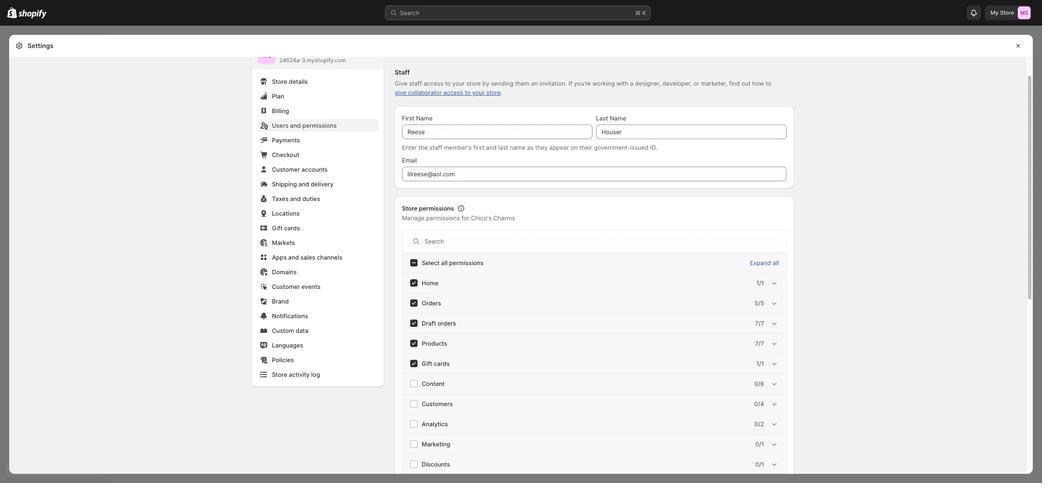 Task type: vqa. For each thing, say whether or not it's contained in the screenshot.
K
yes



Task type: describe. For each thing, give the bounding box(es) containing it.
designer,
[[635, 80, 661, 87]]

marketing
[[422, 440, 450, 448]]

my store
[[991, 9, 1014, 16]]

1/1 for home
[[756, 279, 764, 287]]

name
[[510, 144, 525, 151]]

government-
[[594, 144, 630, 151]]

draft
[[422, 320, 436, 327]]

store details link
[[257, 75, 378, 88]]

how
[[752, 80, 764, 87]]

checkout
[[272, 151, 299, 158]]

enter the staff member's first and last name as they appear on their government-issued id.
[[402, 144, 657, 151]]

sending
[[491, 80, 513, 87]]

and for sales
[[288, 254, 299, 261]]

store activity log
[[272, 371, 320, 378]]

payments link
[[257, 134, 378, 147]]

customer accounts
[[272, 166, 328, 173]]

expand all button
[[745, 253, 784, 272]]

users and permissions
[[272, 122, 337, 129]]

settings dialog
[[9, 26, 1033, 483]]

k
[[642, 9, 646, 16]]

checkout link
[[257, 148, 378, 161]]

discounts
[[422, 461, 450, 468]]

shipping and delivery
[[272, 180, 333, 188]]

customer events link
[[257, 280, 378, 293]]

24624a-3.myshopify.com
[[279, 57, 346, 64]]

shipping and delivery link
[[257, 178, 378, 190]]

an
[[531, 80, 538, 87]]

permissions down store permissions on the top left of page
[[426, 214, 460, 222]]

staff for staff
[[409, 80, 422, 87]]

Email email field
[[402, 167, 787, 181]]

store for store permissions
[[402, 205, 417, 212]]

users
[[272, 122, 289, 129]]

appear
[[549, 144, 569, 151]]

content
[[422, 380, 445, 387]]

store right my on the top of the page
[[1000, 9, 1014, 16]]

plan
[[272, 92, 284, 100]]

events
[[301, 283, 321, 290]]

brand link
[[257, 295, 378, 308]]

7/7 for products
[[755, 340, 764, 347]]

1 horizontal spatial your
[[472, 89, 485, 96]]

give collaborator access to your store link
[[395, 89, 501, 96]]

id.
[[650, 144, 657, 151]]

search
[[400, 9, 420, 16]]

permissions right select
[[449, 259, 483, 266]]

.
[[501, 89, 502, 96]]

expand all
[[750, 259, 779, 266]]

customer accounts link
[[257, 163, 378, 176]]

0/1 for marketing
[[755, 440, 764, 448]]

domains
[[272, 268, 297, 276]]

apps and sales channels
[[272, 254, 342, 261]]

customer for customer events
[[272, 283, 300, 290]]

locations
[[272, 210, 300, 217]]

give
[[395, 89, 406, 96]]

expand
[[750, 259, 771, 266]]

gift cards link
[[257, 222, 378, 234]]

markets
[[272, 239, 295, 246]]

1 vertical spatial store
[[486, 89, 501, 96]]

ms button
[[257, 46, 276, 64]]

1 horizontal spatial shopify image
[[18, 9, 47, 19]]

policies
[[272, 356, 294, 364]]

locations link
[[257, 207, 378, 220]]

permissions inside "link"
[[302, 122, 337, 129]]

Search text field
[[424, 234, 782, 249]]

products
[[422, 340, 447, 347]]

First Name text field
[[402, 125, 592, 139]]

chico's
[[471, 214, 492, 222]]

if
[[569, 80, 572, 87]]

log
[[311, 371, 320, 378]]

1 vertical spatial gift
[[422, 360, 432, 367]]

activity
[[289, 371, 310, 378]]

email
[[402, 157, 417, 164]]

billing
[[272, 107, 289, 114]]

⌘
[[635, 9, 641, 16]]

the
[[419, 144, 428, 151]]

users and permissions link
[[257, 119, 378, 132]]

1 horizontal spatial gift cards
[[422, 360, 450, 367]]

working
[[592, 80, 615, 87]]

last name
[[596, 114, 626, 122]]

apps
[[272, 254, 287, 261]]

markets link
[[257, 236, 378, 249]]

my
[[991, 9, 999, 16]]

billing link
[[257, 104, 378, 117]]

7/7 for draft orders
[[755, 320, 764, 327]]

0 horizontal spatial to
[[445, 80, 451, 87]]

invitation.
[[540, 80, 567, 87]]

3.myshopify.com
[[302, 57, 346, 64]]

0/4
[[754, 400, 764, 407]]

notifications
[[272, 312, 308, 320]]

0 vertical spatial store
[[466, 80, 481, 87]]

plan link
[[257, 90, 378, 103]]

enter
[[402, 144, 417, 151]]

last
[[596, 114, 608, 122]]

select
[[422, 259, 440, 266]]



Task type: locate. For each thing, give the bounding box(es) containing it.
gift cards down locations on the top of page
[[272, 224, 300, 232]]

and right taxes
[[290, 195, 301, 202]]

2 name from the left
[[610, 114, 626, 122]]

1 horizontal spatial staff
[[429, 144, 442, 151]]

accounts
[[301, 166, 328, 173]]

customer down checkout
[[272, 166, 300, 173]]

cards
[[284, 224, 300, 232], [434, 360, 450, 367]]

1 all from the left
[[441, 259, 448, 266]]

0 vertical spatial gift
[[272, 224, 283, 232]]

last
[[498, 144, 508, 151]]

store permissions
[[402, 205, 454, 212]]

gift up markets
[[272, 224, 283, 232]]

1 vertical spatial access
[[443, 89, 463, 96]]

0/2
[[754, 420, 764, 428]]

2 horizontal spatial to
[[766, 80, 771, 87]]

staff
[[395, 68, 410, 76]]

1/1 for gift cards
[[756, 360, 764, 367]]

collaborator
[[408, 89, 442, 96]]

gift cards down products
[[422, 360, 450, 367]]

analytics
[[422, 420, 448, 428]]

permissions up payments link
[[302, 122, 337, 129]]

cards down products
[[434, 360, 450, 367]]

shop settings menu element
[[252, 40, 384, 386]]

languages
[[272, 342, 303, 349]]

and inside 'link'
[[288, 254, 299, 261]]

your down by
[[472, 89, 485, 96]]

store down by
[[486, 89, 501, 96]]

1 0/1 from the top
[[755, 440, 764, 448]]

all
[[441, 259, 448, 266], [773, 259, 779, 266]]

1 1/1 from the top
[[756, 279, 764, 287]]

and for duties
[[290, 195, 301, 202]]

channels
[[317, 254, 342, 261]]

1 vertical spatial staff
[[429, 144, 442, 151]]

1 vertical spatial your
[[472, 89, 485, 96]]

⌘ k
[[635, 9, 646, 16]]

0 vertical spatial cards
[[284, 224, 300, 232]]

their
[[579, 144, 592, 151]]

gift cards
[[272, 224, 300, 232], [422, 360, 450, 367]]

access up collaborator
[[424, 80, 443, 87]]

your up give collaborator access to your store link
[[452, 80, 465, 87]]

staff up collaborator
[[409, 80, 422, 87]]

all inside dropdown button
[[773, 259, 779, 266]]

developer,
[[663, 80, 692, 87]]

store up manage at the top
[[402, 205, 417, 212]]

1 horizontal spatial name
[[610, 114, 626, 122]]

to up give collaborator access to your store link
[[445, 80, 451, 87]]

staff for enter
[[429, 144, 442, 151]]

a
[[630, 80, 633, 87]]

issued
[[630, 144, 648, 151]]

2 1/1 from the top
[[756, 360, 764, 367]]

languages link
[[257, 339, 378, 352]]

store
[[1000, 9, 1014, 16], [272, 78, 287, 85], [402, 205, 417, 212], [272, 371, 287, 378]]

select all permissions
[[422, 259, 483, 266]]

2 customer from the top
[[272, 283, 300, 290]]

as
[[527, 144, 534, 151]]

0 vertical spatial 1/1
[[756, 279, 764, 287]]

0/6
[[754, 380, 764, 387]]

first
[[473, 144, 484, 151]]

you're
[[574, 80, 591, 87]]

0 horizontal spatial your
[[452, 80, 465, 87]]

0 vertical spatial staff
[[409, 80, 422, 87]]

name for last name
[[610, 114, 626, 122]]

0 vertical spatial access
[[424, 80, 443, 87]]

1 vertical spatial 7/7
[[755, 340, 764, 347]]

0 horizontal spatial gift cards
[[272, 224, 300, 232]]

to right how
[[766, 80, 771, 87]]

1 vertical spatial 0/1
[[755, 461, 764, 468]]

2 0/1 from the top
[[755, 461, 764, 468]]

and right users
[[290, 122, 301, 129]]

1 horizontal spatial cards
[[434, 360, 450, 367]]

shipping
[[272, 180, 297, 188]]

cards inside 'link'
[[284, 224, 300, 232]]

by
[[483, 80, 489, 87]]

7/7
[[755, 320, 764, 327], [755, 340, 764, 347]]

to left .
[[465, 89, 471, 96]]

1 horizontal spatial store
[[486, 89, 501, 96]]

5/5
[[755, 299, 764, 307]]

my store image
[[1018, 6, 1031, 19]]

staff give staff access to your store by sending them an invitation. if you're working with a designer, developer, or marketer, find out how to give collaborator access to your store .
[[395, 68, 771, 96]]

sales
[[300, 254, 315, 261]]

customers
[[422, 400, 453, 407]]

custom
[[272, 327, 294, 334]]

1 horizontal spatial gift
[[422, 360, 432, 367]]

0 vertical spatial your
[[452, 80, 465, 87]]

1 vertical spatial cards
[[434, 360, 450, 367]]

1 name from the left
[[416, 114, 433, 122]]

customer for customer accounts
[[272, 166, 300, 173]]

domains link
[[257, 266, 378, 278]]

to
[[445, 80, 451, 87], [766, 80, 771, 87], [465, 89, 471, 96]]

store activity log link
[[257, 368, 378, 381]]

1 customer from the top
[[272, 166, 300, 173]]

Last Name text field
[[596, 125, 787, 139]]

custom data link
[[257, 324, 378, 337]]

access
[[424, 80, 443, 87], [443, 89, 463, 96]]

policies link
[[257, 353, 378, 366]]

staff right the
[[429, 144, 442, 151]]

2 all from the left
[[773, 259, 779, 266]]

custom data
[[272, 327, 308, 334]]

2 7/7 from the top
[[755, 340, 764, 347]]

gift cards inside 'link'
[[272, 224, 300, 232]]

staff
[[409, 80, 422, 87], [429, 144, 442, 151]]

all right select
[[441, 259, 448, 266]]

store down policies in the bottom of the page
[[272, 371, 287, 378]]

duties
[[302, 195, 320, 202]]

name
[[416, 114, 433, 122], [610, 114, 626, 122]]

store for store details
[[272, 78, 287, 85]]

store for store activity log
[[272, 371, 287, 378]]

give
[[395, 80, 407, 87]]

1 vertical spatial customer
[[272, 283, 300, 290]]

staff inside staff give staff access to your store by sending them an invitation. if you're working with a designer, developer, or marketer, find out how to give collaborator access to your store .
[[409, 80, 422, 87]]

gift inside 'link'
[[272, 224, 283, 232]]

store up plan
[[272, 78, 287, 85]]

0 horizontal spatial gift
[[272, 224, 283, 232]]

all right expand
[[773, 259, 779, 266]]

0 horizontal spatial store
[[466, 80, 481, 87]]

0 horizontal spatial cards
[[284, 224, 300, 232]]

my store image
[[257, 46, 276, 64]]

find
[[729, 80, 740, 87]]

charms
[[493, 214, 515, 222]]

1 7/7 from the top
[[755, 320, 764, 327]]

0 horizontal spatial name
[[416, 114, 433, 122]]

permissions up manage permissions for chico's charms
[[419, 205, 454, 212]]

and for delivery
[[298, 180, 309, 188]]

0 vertical spatial customer
[[272, 166, 300, 173]]

manage permissions for chico's charms
[[402, 214, 515, 222]]

0 vertical spatial gift cards
[[272, 224, 300, 232]]

dialog
[[1037, 35, 1042, 76]]

0 horizontal spatial shopify image
[[7, 7, 17, 18]]

cards down locations on the top of page
[[284, 224, 300, 232]]

access right collaborator
[[443, 89, 463, 96]]

member's
[[444, 144, 472, 151]]

first name
[[402, 114, 433, 122]]

gift up content at the bottom of the page
[[422, 360, 432, 367]]

24624a-
[[279, 57, 302, 64]]

payments
[[272, 136, 300, 144]]

all for select
[[441, 259, 448, 266]]

orders
[[422, 299, 441, 307]]

1 horizontal spatial all
[[773, 259, 779, 266]]

and for permissions
[[290, 122, 301, 129]]

1/1 down expand
[[756, 279, 764, 287]]

1/1
[[756, 279, 764, 287], [756, 360, 764, 367]]

name right first
[[416, 114, 433, 122]]

0 vertical spatial 7/7
[[755, 320, 764, 327]]

home
[[422, 279, 438, 287]]

apps and sales channels link
[[257, 251, 378, 264]]

name for first name
[[416, 114, 433, 122]]

settings
[[27, 42, 53, 49]]

and down 'customer accounts'
[[298, 180, 309, 188]]

0/1 for discounts
[[755, 461, 764, 468]]

shopify image
[[7, 7, 17, 18], [18, 9, 47, 19]]

1 vertical spatial 1/1
[[756, 360, 764, 367]]

permissions
[[302, 122, 337, 129], [419, 205, 454, 212], [426, 214, 460, 222], [449, 259, 483, 266]]

0 vertical spatial 0/1
[[755, 440, 764, 448]]

all for expand
[[773, 259, 779, 266]]

store left by
[[466, 80, 481, 87]]

and right apps
[[288, 254, 299, 261]]

and left last
[[486, 144, 497, 151]]

and
[[290, 122, 301, 129], [486, 144, 497, 151], [298, 180, 309, 188], [290, 195, 301, 202], [288, 254, 299, 261]]

and inside "link"
[[290, 122, 301, 129]]

brand
[[272, 298, 289, 305]]

1 horizontal spatial to
[[465, 89, 471, 96]]

for
[[462, 214, 469, 222]]

on
[[571, 144, 578, 151]]

1/1 up 0/6 on the right bottom of the page
[[756, 360, 764, 367]]

with
[[616, 80, 628, 87]]

taxes and duties
[[272, 195, 320, 202]]

store
[[466, 80, 481, 87], [486, 89, 501, 96]]

or
[[693, 80, 699, 87]]

name right the last
[[610, 114, 626, 122]]

customer down domains at the bottom left of page
[[272, 283, 300, 290]]

store details
[[272, 78, 308, 85]]

data
[[296, 327, 308, 334]]

1 vertical spatial gift cards
[[422, 360, 450, 367]]

0 horizontal spatial all
[[441, 259, 448, 266]]

0 horizontal spatial staff
[[409, 80, 422, 87]]

marketer,
[[701, 80, 727, 87]]

details
[[289, 78, 308, 85]]



